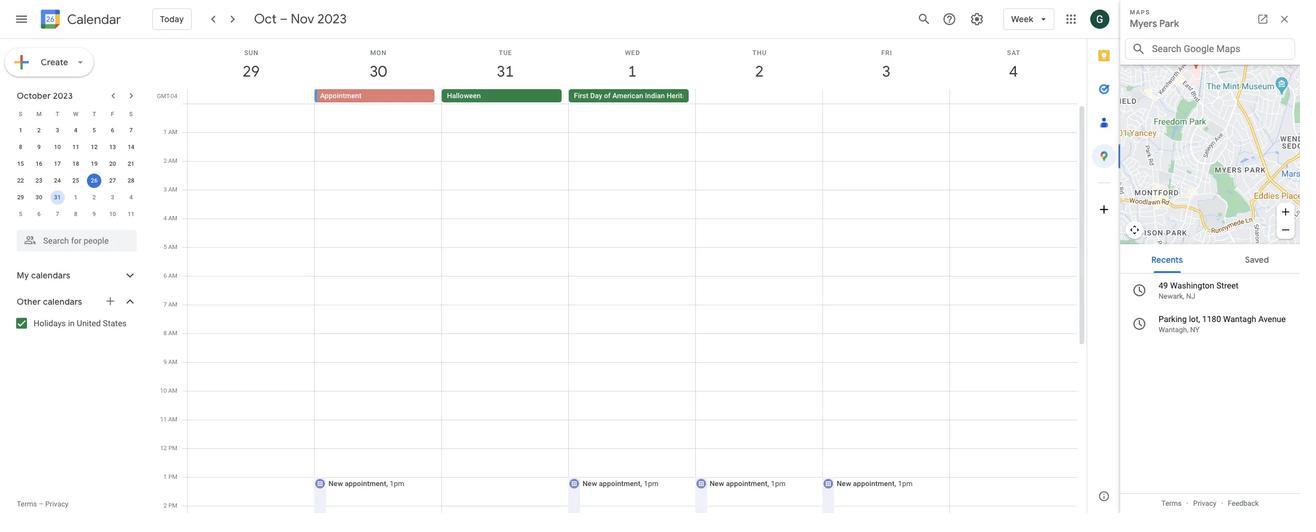 Task type: describe. For each thing, give the bounding box(es) containing it.
11 for november 11 element
[[128, 211, 135, 218]]

october
[[17, 91, 51, 101]]

23 element
[[32, 174, 46, 188]]

today button
[[152, 5, 192, 34]]

my calendars button
[[2, 266, 149, 285]]

3 link
[[873, 58, 901, 86]]

4 down w
[[74, 127, 78, 134]]

9 am
[[164, 359, 178, 366]]

november 9 element
[[87, 208, 101, 222]]

18 element
[[69, 157, 83, 172]]

november 3 element
[[105, 191, 120, 205]]

row containing new appointment
[[182, 104, 1078, 514]]

privacy link
[[45, 501, 69, 509]]

1 new appointment , 1pm from the left
[[329, 480, 405, 489]]

halloween button
[[442, 89, 562, 103]]

1 , from the left
[[387, 480, 388, 489]]

2 s from the left
[[129, 111, 133, 117]]

fri 3
[[882, 49, 893, 82]]

halloween
[[447, 92, 481, 100]]

8 am
[[164, 330, 178, 337]]

22 element
[[13, 174, 28, 188]]

5 am
[[164, 244, 178, 251]]

terms link
[[17, 501, 37, 509]]

wed
[[625, 49, 641, 57]]

29 inside grid
[[242, 62, 259, 82]]

31 link
[[492, 58, 519, 86]]

pm for 2 pm
[[168, 503, 178, 510]]

row group containing 1
[[11, 122, 140, 223]]

1 s from the left
[[19, 111, 22, 117]]

3 1pm from the left
[[771, 480, 786, 489]]

november 11 element
[[124, 208, 138, 222]]

11 am
[[160, 417, 178, 423]]

3 up 10 element
[[56, 127, 59, 134]]

3 new appointment , 1pm from the left
[[710, 480, 786, 489]]

oct – nov 2023
[[254, 11, 347, 28]]

– for oct
[[280, 11, 288, 28]]

6 for the november 6 'element'
[[37, 211, 41, 218]]

1 1pm from the left
[[390, 480, 405, 489]]

3 new from the left
[[710, 480, 725, 489]]

1 pm
[[164, 474, 178, 481]]

other calendars
[[17, 297, 82, 308]]

2 appointment from the left
[[599, 480, 641, 489]]

1 up 15
[[19, 127, 22, 134]]

11 element
[[69, 140, 83, 155]]

1 t from the left
[[56, 111, 59, 117]]

side panel section
[[1087, 39, 1122, 514]]

15 element
[[13, 157, 28, 172]]

heritage
[[667, 92, 695, 100]]

04
[[171, 93, 178, 100]]

gmt-
[[157, 93, 171, 100]]

1 am
[[164, 129, 178, 136]]

am for 4 am
[[168, 215, 178, 222]]

holidays in united states
[[34, 319, 127, 329]]

30 link
[[365, 58, 392, 86]]

appointment button
[[317, 89, 435, 103]]

november 1 element
[[69, 191, 83, 205]]

am for 1 am
[[168, 129, 178, 136]]

25
[[72, 178, 79, 184]]

am for 8 am
[[168, 330, 178, 337]]

other calendars button
[[2, 293, 149, 312]]

10 for 10 element
[[54, 144, 61, 151]]

14
[[128, 144, 135, 151]]

mon 30
[[369, 49, 387, 82]]

12 element
[[87, 140, 101, 155]]

10 element
[[50, 140, 65, 155]]

wed 1
[[625, 49, 641, 82]]

settings menu image
[[970, 12, 985, 26]]

row containing 29
[[11, 190, 140, 206]]

2 for 2 pm
[[164, 503, 167, 510]]

sun 29
[[242, 49, 259, 82]]

tue 31
[[496, 49, 513, 82]]

27 element
[[105, 174, 120, 188]]

4 am
[[164, 215, 178, 222]]

my calendars
[[17, 270, 70, 281]]

gmt-04
[[157, 93, 178, 100]]

30 inside row
[[36, 194, 42, 201]]

november 6 element
[[32, 208, 46, 222]]

day
[[591, 92, 603, 100]]

calendars for my calendars
[[31, 270, 70, 281]]

m
[[36, 111, 42, 117]]

29 inside row
[[17, 194, 24, 201]]

sun
[[244, 49, 259, 57]]

14 element
[[124, 140, 138, 155]]

mon
[[370, 49, 387, 57]]

17 element
[[50, 157, 65, 172]]

0 horizontal spatial 8
[[19, 144, 22, 151]]

am for 6 am
[[168, 273, 178, 279]]

26 cell
[[85, 173, 103, 190]]

3 appointment from the left
[[726, 480, 768, 489]]

row containing 5
[[11, 206, 140, 223]]

18
[[72, 161, 79, 167]]

6 am
[[164, 273, 178, 279]]

4 new from the left
[[837, 480, 852, 489]]

terms
[[17, 501, 37, 509]]

pm for 12 pm
[[168, 446, 178, 452]]

16 element
[[32, 157, 46, 172]]

1 inside wed 1
[[628, 62, 636, 82]]

row containing 15
[[11, 156, 140, 173]]

main drawer image
[[14, 12, 29, 26]]

1 vertical spatial 2023
[[53, 91, 73, 101]]

sat 4
[[1008, 49, 1021, 82]]

calendars for other calendars
[[43, 297, 82, 308]]

am for 10 am
[[168, 388, 178, 395]]

21 element
[[124, 157, 138, 172]]

13 element
[[105, 140, 120, 155]]

calendar element
[[38, 7, 121, 34]]

3 inside fri 3
[[882, 62, 891, 82]]

27
[[109, 178, 116, 184]]

tue
[[499, 49, 513, 57]]

9 for november 9 element
[[93, 211, 96, 218]]

f
[[111, 111, 114, 117]]

16
[[36, 161, 42, 167]]

3 am
[[164, 187, 178, 193]]

23
[[36, 178, 42, 184]]

2 inside thu 2
[[755, 62, 763, 82]]

week button
[[1004, 5, 1055, 34]]

0 vertical spatial 7
[[129, 127, 133, 134]]

indian
[[645, 92, 665, 100]]

first day of american indian heritage month button
[[569, 89, 717, 103]]

november 4 element
[[124, 191, 138, 205]]

2 for 2 am
[[164, 158, 167, 164]]

17
[[54, 161, 61, 167]]

today
[[160, 14, 184, 25]]

12 pm
[[160, 446, 178, 452]]

pm for 1 pm
[[168, 474, 178, 481]]

29 element
[[13, 191, 28, 205]]

2 down m
[[37, 127, 41, 134]]

week
[[1012, 14, 1034, 25]]

november 5 element
[[13, 208, 28, 222]]

2 new appointment , 1pm from the left
[[583, 480, 659, 489]]

Search for people text field
[[24, 230, 130, 252]]

november 8 element
[[69, 208, 83, 222]]

25 element
[[69, 174, 83, 188]]

21
[[128, 161, 135, 167]]

19
[[91, 161, 98, 167]]

4 link
[[1000, 58, 1028, 86]]



Task type: locate. For each thing, give the bounding box(es) containing it.
1 up 2 am
[[164, 129, 167, 136]]

1 for 1 pm
[[164, 474, 167, 481]]

1 vertical spatial –
[[39, 501, 44, 509]]

2
[[755, 62, 763, 82], [37, 127, 41, 134], [164, 158, 167, 164], [93, 194, 96, 201], [164, 503, 167, 510]]

0 horizontal spatial 2023
[[53, 91, 73, 101]]

3 up 4 am
[[164, 187, 167, 193]]

month
[[696, 92, 717, 100]]

0 vertical spatial 30
[[369, 62, 386, 82]]

9 for 9 am
[[164, 359, 167, 366]]

4 down 28 element on the left of page
[[129, 194, 133, 201]]

am up 12 pm
[[168, 417, 178, 423]]

1 new from the left
[[329, 480, 343, 489]]

5 for 5 am
[[164, 244, 167, 251]]

4 up 5 am
[[164, 215, 167, 222]]

other
[[17, 297, 41, 308]]

1 horizontal spatial 6
[[111, 127, 114, 134]]

create
[[41, 57, 68, 68]]

2 horizontal spatial 11
[[160, 417, 167, 423]]

31 inside "element"
[[54, 194, 61, 201]]

0 horizontal spatial 31
[[54, 194, 61, 201]]

19 element
[[87, 157, 101, 172]]

1 link
[[619, 58, 647, 86]]

0 vertical spatial pm
[[168, 446, 178, 452]]

thu
[[753, 49, 767, 57]]

3 inside "element"
[[111, 194, 114, 201]]

am for 7 am
[[168, 302, 178, 308]]

am down 4 am
[[168, 244, 178, 251]]

0 horizontal spatial 7
[[56, 211, 59, 218]]

None search field
[[0, 226, 149, 252]]

am for 11 am
[[168, 417, 178, 423]]

5 am from the top
[[168, 244, 178, 251]]

0 horizontal spatial s
[[19, 111, 22, 117]]

30
[[369, 62, 386, 82], [36, 194, 42, 201]]

fri
[[882, 49, 893, 57]]

30 element
[[32, 191, 46, 205]]

10 up "11 am"
[[160, 388, 167, 395]]

w
[[73, 111, 78, 117]]

s
[[19, 111, 22, 117], [129, 111, 133, 117]]

4 appointment from the left
[[854, 480, 895, 489]]

29 link
[[237, 58, 265, 86]]

november 7 element
[[50, 208, 65, 222]]

t
[[56, 111, 59, 117], [92, 111, 96, 117]]

10 inside grid
[[160, 388, 167, 395]]

0 horizontal spatial 10
[[54, 144, 61, 151]]

t left f
[[92, 111, 96, 117]]

1 down "wed" in the top of the page
[[628, 62, 636, 82]]

of
[[604, 92, 611, 100]]

2 am
[[164, 158, 178, 164]]

2 vertical spatial 9
[[164, 359, 167, 366]]

1 vertical spatial 30
[[36, 194, 42, 201]]

2 vertical spatial pm
[[168, 503, 178, 510]]

2 horizontal spatial 6
[[164, 273, 167, 279]]

2023 right october
[[53, 91, 73, 101]]

1 vertical spatial 9
[[93, 211, 96, 218]]

10 up 17
[[54, 144, 61, 151]]

4 down sat
[[1009, 62, 1018, 82]]

7 for 7 am
[[164, 302, 167, 308]]

states
[[103, 319, 127, 329]]

am down 9 am
[[168, 388, 178, 395]]

1 horizontal spatial 31
[[496, 62, 513, 82]]

calendars inside dropdown button
[[31, 270, 70, 281]]

11 for 11 am
[[160, 417, 167, 423]]

5 down 29 element at the left
[[19, 211, 22, 218]]

9
[[37, 144, 41, 151], [93, 211, 96, 218], [164, 359, 167, 366]]

22
[[17, 178, 24, 184]]

1 am from the top
[[168, 129, 178, 136]]

privacy
[[45, 501, 69, 509]]

4 am from the top
[[168, 215, 178, 222]]

am up 7 am
[[168, 273, 178, 279]]

6 am from the top
[[168, 273, 178, 279]]

30 inside mon 30
[[369, 62, 386, 82]]

0 vertical spatial calendars
[[31, 270, 70, 281]]

am up 3 am
[[168, 158, 178, 164]]

1 horizontal spatial 2023
[[318, 11, 347, 28]]

1 horizontal spatial 7
[[129, 127, 133, 134]]

1 vertical spatial 31
[[54, 194, 61, 201]]

1 vertical spatial pm
[[168, 474, 178, 481]]

1 vertical spatial 11
[[128, 211, 135, 218]]

holidays
[[34, 319, 66, 329]]

5 up 12 element
[[93, 127, 96, 134]]

calendars up in
[[43, 297, 82, 308]]

7 am
[[164, 302, 178, 308]]

0 vertical spatial 9
[[37, 144, 41, 151]]

1 down 25 element
[[74, 194, 78, 201]]

calendars up other calendars
[[31, 270, 70, 281]]

11 down '10 am'
[[160, 417, 167, 423]]

2 t from the left
[[92, 111, 96, 117]]

2 down 26, today element at top left
[[93, 194, 96, 201]]

7
[[129, 127, 133, 134], [56, 211, 59, 218], [164, 302, 167, 308]]

11
[[72, 144, 79, 151], [128, 211, 135, 218], [160, 417, 167, 423]]

3 down "27" element
[[111, 194, 114, 201]]

first
[[574, 92, 589, 100]]

9 am from the top
[[168, 359, 178, 366]]

1 horizontal spatial 12
[[160, 446, 167, 452]]

my
[[17, 270, 29, 281]]

calendar heading
[[65, 11, 121, 28]]

nov
[[291, 11, 315, 28]]

9 inside grid
[[164, 359, 167, 366]]

9 up '10 am'
[[164, 359, 167, 366]]

3 am from the top
[[168, 187, 178, 193]]

1 vertical spatial 10
[[109, 211, 116, 218]]

10 am
[[160, 388, 178, 395]]

6 down f
[[111, 127, 114, 134]]

row containing 8
[[11, 139, 140, 156]]

8 up 15
[[19, 144, 22, 151]]

0 horizontal spatial 29
[[17, 194, 24, 201]]

2 vertical spatial 5
[[164, 244, 167, 251]]

6 down the 30 element
[[37, 211, 41, 218]]

20
[[109, 161, 116, 167]]

terms – privacy
[[17, 501, 69, 509]]

0 horizontal spatial 9
[[37, 144, 41, 151]]

2 pm
[[164, 503, 178, 510]]

11 down november 4 element
[[128, 211, 135, 218]]

28
[[128, 178, 135, 184]]

oct
[[254, 11, 277, 28]]

10 for november 10 element
[[109, 211, 116, 218]]

am for 5 am
[[168, 244, 178, 251]]

am up 5 am
[[168, 215, 178, 222]]

1 pm from the top
[[168, 446, 178, 452]]

11 inside grid
[[160, 417, 167, 423]]

1 vertical spatial 7
[[56, 211, 59, 218]]

calendar
[[67, 11, 121, 28]]

1 horizontal spatial s
[[129, 111, 133, 117]]

2 horizontal spatial 8
[[164, 330, 167, 337]]

4 inside "sat 4"
[[1009, 62, 1018, 82]]

7 down 6 am
[[164, 302, 167, 308]]

am for 2 am
[[168, 158, 178, 164]]

6 for 6 am
[[164, 273, 167, 279]]

2 am from the top
[[168, 158, 178, 164]]

6 up 7 am
[[164, 273, 167, 279]]

8 up 9 am
[[164, 330, 167, 337]]

11 up 18
[[72, 144, 79, 151]]

0 horizontal spatial t
[[56, 111, 59, 117]]

0 vertical spatial 5
[[93, 127, 96, 134]]

2 horizontal spatial 9
[[164, 359, 167, 366]]

1 vertical spatial 6
[[37, 211, 41, 218]]

2 , from the left
[[641, 480, 642, 489]]

0 vertical spatial –
[[280, 11, 288, 28]]

12 down "11 am"
[[160, 446, 167, 452]]

2 vertical spatial 8
[[164, 330, 167, 337]]

29 down '22' element
[[17, 194, 24, 201]]

2 vertical spatial 7
[[164, 302, 167, 308]]

9 down november 2 element
[[93, 211, 96, 218]]

1
[[628, 62, 636, 82], [19, 127, 22, 134], [164, 129, 167, 136], [74, 194, 78, 201], [164, 474, 167, 481]]

2 pm from the top
[[168, 474, 178, 481]]

2 horizontal spatial 10
[[160, 388, 167, 395]]

0 vertical spatial 8
[[19, 144, 22, 151]]

0 horizontal spatial 30
[[36, 194, 42, 201]]

1 vertical spatial calendars
[[43, 297, 82, 308]]

6
[[111, 127, 114, 134], [37, 211, 41, 218], [164, 273, 167, 279]]

2 link
[[746, 58, 774, 86]]

1 horizontal spatial 5
[[93, 127, 96, 134]]

sat
[[1008, 49, 1021, 57]]

cell
[[188, 89, 315, 104], [696, 89, 823, 104], [823, 89, 950, 104], [950, 89, 1077, 104], [188, 104, 315, 514], [314, 104, 442, 514], [442, 104, 569, 514], [568, 104, 696, 514], [695, 104, 823, 514], [822, 104, 951, 514], [951, 104, 1078, 514]]

12 inside 12 element
[[91, 144, 98, 151]]

add other calendars image
[[104, 296, 116, 308]]

11 for 11 element
[[72, 144, 79, 151]]

2 vertical spatial 10
[[160, 388, 167, 395]]

8
[[19, 144, 22, 151], [74, 211, 78, 218], [164, 330, 167, 337]]

8 for 8 am
[[164, 330, 167, 337]]

9 up 16
[[37, 144, 41, 151]]

2 vertical spatial 11
[[160, 417, 167, 423]]

– for terms
[[39, 501, 44, 509]]

26
[[91, 178, 98, 184]]

1 horizontal spatial –
[[280, 11, 288, 28]]

american
[[613, 92, 644, 100]]

4 new appointment , 1pm from the left
[[837, 480, 913, 489]]

10 down november 3 "element"
[[109, 211, 116, 218]]

tab list inside side panel section
[[1088, 39, 1122, 480]]

create button
[[5, 48, 93, 77]]

2 1pm from the left
[[644, 480, 659, 489]]

29 down sun
[[242, 62, 259, 82]]

pm down 1 pm
[[168, 503, 178, 510]]

10 for 10 am
[[160, 388, 167, 395]]

20 element
[[105, 157, 120, 172]]

calendars
[[31, 270, 70, 281], [43, 297, 82, 308]]

united
[[77, 319, 101, 329]]

6 inside 'element'
[[37, 211, 41, 218]]

2 down thu
[[755, 62, 763, 82]]

first day of american indian heritage month
[[574, 92, 717, 100]]

–
[[280, 11, 288, 28], [39, 501, 44, 509]]

am up 9 am
[[168, 330, 178, 337]]

12 for 12 pm
[[160, 446, 167, 452]]

10
[[54, 144, 61, 151], [109, 211, 116, 218], [160, 388, 167, 395]]

october 2023 grid
[[11, 106, 140, 223]]

1 vertical spatial 8
[[74, 211, 78, 218]]

tab list
[[1088, 39, 1122, 480]]

2 up 3 am
[[164, 158, 167, 164]]

1 vertical spatial 5
[[19, 211, 22, 218]]

1 vertical spatial 29
[[17, 194, 24, 201]]

1 horizontal spatial 8
[[74, 211, 78, 218]]

2 new from the left
[[583, 480, 597, 489]]

t left w
[[56, 111, 59, 117]]

1 horizontal spatial 9
[[93, 211, 96, 218]]

31 down 24 element
[[54, 194, 61, 201]]

grid
[[154, 39, 1087, 514]]

0 vertical spatial 31
[[496, 62, 513, 82]]

row containing s
[[11, 106, 140, 122]]

1pm
[[390, 480, 405, 489], [644, 480, 659, 489], [771, 480, 786, 489], [899, 480, 913, 489]]

,
[[387, 480, 388, 489], [641, 480, 642, 489], [768, 480, 770, 489], [895, 480, 897, 489]]

row
[[182, 89, 1087, 104], [182, 104, 1078, 514], [11, 106, 140, 122], [11, 122, 140, 139], [11, 139, 140, 156], [11, 156, 140, 173], [11, 173, 140, 190], [11, 190, 140, 206], [11, 206, 140, 223]]

row group
[[11, 122, 140, 223]]

grid containing 29
[[154, 39, 1087, 514]]

1 down 12 pm
[[164, 474, 167, 481]]

am for 3 am
[[168, 187, 178, 193]]

5 down 4 am
[[164, 244, 167, 251]]

november 2 element
[[87, 191, 101, 205]]

1 horizontal spatial t
[[92, 111, 96, 117]]

24
[[54, 178, 61, 184]]

– right oct
[[280, 11, 288, 28]]

am up 4 am
[[168, 187, 178, 193]]

8 am from the top
[[168, 330, 178, 337]]

7 inside grid
[[164, 302, 167, 308]]

2023
[[318, 11, 347, 28], [53, 91, 73, 101]]

0 vertical spatial 11
[[72, 144, 79, 151]]

am down 8 am
[[168, 359, 178, 366]]

0 vertical spatial 10
[[54, 144, 61, 151]]

1 horizontal spatial 11
[[128, 211, 135, 218]]

in
[[68, 319, 75, 329]]

6 inside grid
[[164, 273, 167, 279]]

2 horizontal spatial 7
[[164, 302, 167, 308]]

1 vertical spatial 12
[[160, 446, 167, 452]]

31 element
[[50, 191, 65, 205]]

31 cell
[[48, 190, 67, 206]]

row containing appointment
[[182, 89, 1087, 104]]

3 down fri
[[882, 62, 891, 82]]

1 appointment from the left
[[345, 480, 387, 489]]

28 element
[[124, 174, 138, 188]]

3 , from the left
[[768, 480, 770, 489]]

12 inside grid
[[160, 446, 167, 452]]

12 for 12
[[91, 144, 98, 151]]

row containing 1
[[11, 122, 140, 139]]

11 am from the top
[[168, 417, 178, 423]]

0 horizontal spatial 6
[[37, 211, 41, 218]]

new
[[329, 480, 343, 489], [583, 480, 597, 489], [710, 480, 725, 489], [837, 480, 852, 489]]

pm
[[168, 446, 178, 452], [168, 474, 178, 481], [168, 503, 178, 510]]

october 2023
[[17, 91, 73, 101]]

am down 6 am
[[168, 302, 178, 308]]

5 inside grid
[[164, 244, 167, 251]]

7 up 14
[[129, 127, 133, 134]]

1 horizontal spatial 29
[[242, 62, 259, 82]]

5 for november 5 element on the top left
[[19, 211, 22, 218]]

30 down 23 element
[[36, 194, 42, 201]]

7 down 31 "element" at the left top
[[56, 211, 59, 218]]

4 1pm from the left
[[899, 480, 913, 489]]

november 10 element
[[105, 208, 120, 222]]

26, today element
[[87, 174, 101, 188]]

s left m
[[19, 111, 22, 117]]

pm up 2 pm on the bottom
[[168, 474, 178, 481]]

2 horizontal spatial 5
[[164, 244, 167, 251]]

12
[[91, 144, 98, 151], [160, 446, 167, 452]]

24 element
[[50, 174, 65, 188]]

0 horizontal spatial 5
[[19, 211, 22, 218]]

– right terms
[[39, 501, 44, 509]]

13
[[109, 144, 116, 151]]

0 vertical spatial 6
[[111, 127, 114, 134]]

row containing 22
[[11, 173, 140, 190]]

am for 9 am
[[168, 359, 178, 366]]

1 horizontal spatial 10
[[109, 211, 116, 218]]

am up 2 am
[[168, 129, 178, 136]]

8 down november 1 element
[[74, 211, 78, 218]]

0 vertical spatial 29
[[242, 62, 259, 82]]

thu 2
[[753, 49, 767, 82]]

calendars inside dropdown button
[[43, 297, 82, 308]]

pm up 1 pm
[[168, 446, 178, 452]]

1 for 1 am
[[164, 129, 167, 136]]

0 horizontal spatial 12
[[91, 144, 98, 151]]

2023 right nov
[[318, 11, 347, 28]]

2 for november 2 element
[[93, 194, 96, 201]]

2 vertical spatial 6
[[164, 273, 167, 279]]

31 down the tue
[[496, 62, 513, 82]]

15
[[17, 161, 24, 167]]

0 horizontal spatial 11
[[72, 144, 79, 151]]

3 pm from the top
[[168, 503, 178, 510]]

31
[[496, 62, 513, 82], [54, 194, 61, 201]]

0 vertical spatial 12
[[91, 144, 98, 151]]

1 horizontal spatial 30
[[369, 62, 386, 82]]

appointment
[[320, 92, 362, 100]]

0 vertical spatial 2023
[[318, 11, 347, 28]]

2 down 1 pm
[[164, 503, 167, 510]]

new appointment , 1pm
[[329, 480, 405, 489], [583, 480, 659, 489], [710, 480, 786, 489], [837, 480, 913, 489]]

1 for november 1 element
[[74, 194, 78, 201]]

8 for november 8 element
[[74, 211, 78, 218]]

0 horizontal spatial –
[[39, 501, 44, 509]]

s right f
[[129, 111, 133, 117]]

10 am from the top
[[168, 388, 178, 395]]

30 down 'mon'
[[369, 62, 386, 82]]

29
[[242, 62, 259, 82], [17, 194, 24, 201]]

7 for november 7 element
[[56, 211, 59, 218]]

7 am from the top
[[168, 302, 178, 308]]

4
[[1009, 62, 1018, 82], [74, 127, 78, 134], [129, 194, 133, 201], [164, 215, 167, 222]]

4 , from the left
[[895, 480, 897, 489]]

12 up 19
[[91, 144, 98, 151]]



Task type: vqa. For each thing, say whether or not it's contained in the screenshot.


